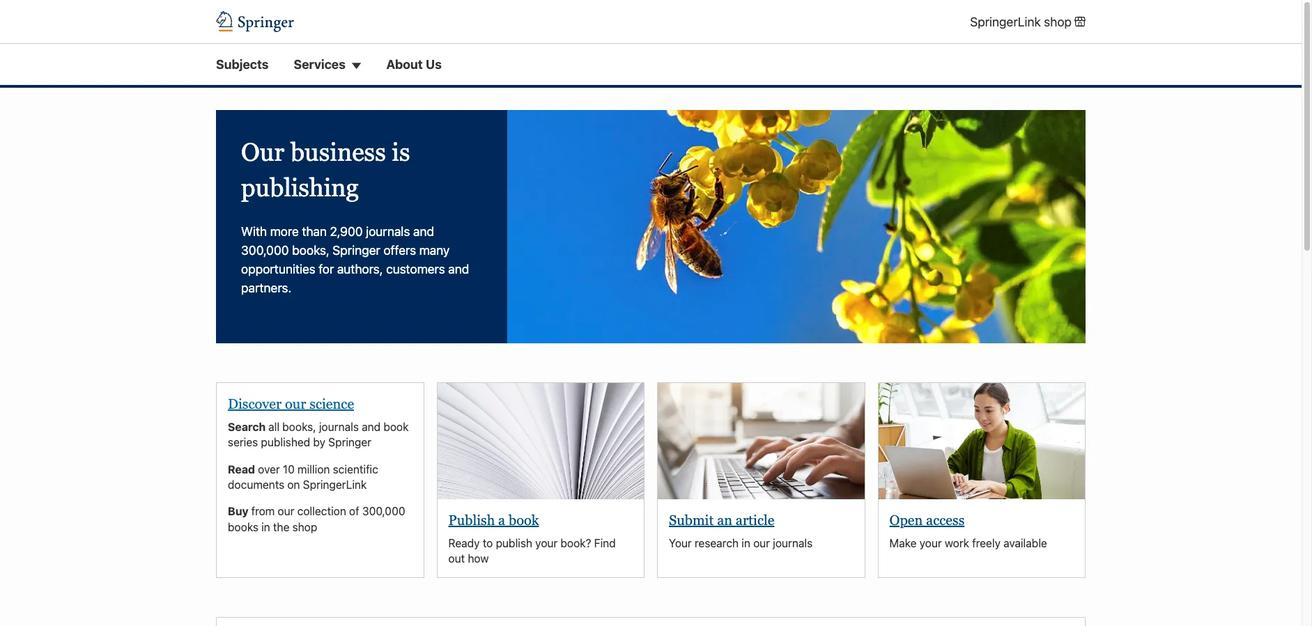 Task type: describe. For each thing, give the bounding box(es) containing it.
opportunities
[[241, 262, 316, 277]]

publish
[[449, 513, 495, 528]]

access
[[927, 513, 965, 528]]

open access image
[[879, 383, 1086, 500]]

about
[[387, 57, 423, 72]]

from
[[251, 506, 275, 518]]

open
[[890, 513, 923, 528]]

collection
[[297, 506, 346, 518]]

springerlink inside over 10 million scientific documents on springerlink
[[303, 479, 367, 492]]

all
[[269, 421, 280, 434]]

available
[[1004, 537, 1048, 550]]

submit an article link
[[669, 513, 775, 528]]

all books, journals and book series published by springer
[[228, 421, 409, 449]]

discover our science link
[[228, 397, 354, 412]]

springerlink inside 'link'
[[971, 14, 1042, 29]]

book?
[[561, 537, 592, 550]]

more
[[270, 225, 299, 239]]

1 horizontal spatial book
[[509, 513, 539, 528]]

ready to publish your book? find out how
[[449, 537, 616, 565]]

buy
[[228, 506, 251, 518]]

published
[[261, 437, 310, 449]]

to
[[483, 537, 493, 550]]

make
[[890, 537, 917, 550]]

300,000 inside "with more than 2,900 journals and 300,000 books, springer offers many opportunities for authors, customers and partners."
[[241, 243, 289, 258]]

2,900
[[330, 225, 363, 239]]

of
[[349, 506, 360, 518]]

series
[[228, 437, 258, 449]]

many
[[420, 243, 450, 258]]

books, inside all books, journals and book series published by springer
[[283, 421, 316, 434]]

about us
[[387, 57, 442, 72]]

for authors,
[[319, 262, 383, 277]]

journals for your research in our journals
[[773, 537, 813, 550]]

springerlink shop
[[971, 14, 1072, 29]]

over 10 million scientific documents on springerlink
[[228, 463, 378, 492]]

is
[[392, 138, 410, 167]]

2 vertical spatial our
[[754, 537, 771, 550]]

books
[[228, 521, 259, 534]]

shop inside 'link'
[[1045, 14, 1072, 29]]

discover
[[228, 397, 282, 412]]

publish
[[496, 537, 533, 550]]

offers
[[384, 243, 416, 258]]

find
[[595, 537, 616, 550]]

your
[[669, 537, 692, 550]]

submit an article image
[[658, 383, 865, 500]]

publish a book link
[[449, 513, 539, 528]]

on
[[288, 479, 300, 492]]

about us link
[[387, 55, 442, 74]]

10
[[283, 463, 295, 476]]

subjects link
[[216, 55, 269, 74]]

our for from
[[278, 506, 295, 518]]

scientific
[[333, 463, 378, 476]]

with
[[241, 225, 267, 239]]

1 vertical spatial in
[[742, 537, 751, 550]]

our for discover
[[285, 397, 306, 412]]

services button
[[294, 55, 361, 74]]

submit
[[669, 513, 714, 528]]



Task type: locate. For each thing, give the bounding box(es) containing it.
1 vertical spatial springerlink
[[303, 479, 367, 492]]

our up the 'the'
[[278, 506, 295, 518]]

partners.
[[241, 281, 292, 296]]

1 vertical spatial book
[[509, 513, 539, 528]]

journals inside all books, journals and book series published by springer
[[319, 421, 359, 434]]

springer up for authors,
[[333, 243, 381, 258]]

your
[[536, 537, 558, 550], [920, 537, 942, 550]]

and up the scientific
[[362, 421, 381, 434]]

springer up the scientific
[[329, 437, 372, 449]]

research
[[695, 537, 739, 550]]

0 horizontal spatial and
[[362, 421, 381, 434]]

book
[[384, 421, 409, 434], [509, 513, 539, 528]]

1 your from the left
[[536, 537, 558, 550]]

services
[[294, 57, 346, 72]]

books, inside "with more than 2,900 journals and 300,000 books, springer offers many opportunities for authors, customers and partners."
[[292, 243, 330, 258]]

in
[[262, 521, 270, 534], [742, 537, 751, 550]]

discover our science
[[228, 397, 354, 412]]

0 horizontal spatial journals
[[319, 421, 359, 434]]

0 horizontal spatial your
[[536, 537, 558, 550]]

springer inside all books, journals and book series published by springer
[[329, 437, 372, 449]]

0 horizontal spatial springerlink
[[303, 479, 367, 492]]

and inside all books, journals and book series published by springer
[[362, 421, 381, 434]]

how
[[468, 553, 489, 565]]

science
[[310, 397, 354, 412]]

0 vertical spatial book
[[384, 421, 409, 434]]

read
[[228, 463, 255, 476]]

over
[[258, 463, 280, 476]]

your left book?
[[536, 537, 558, 550]]

submit an article
[[669, 513, 775, 528]]

books, down than
[[292, 243, 330, 258]]

300,000
[[241, 243, 289, 258], [362, 506, 406, 518]]

journals up offers
[[366, 225, 410, 239]]

0 horizontal spatial shop
[[293, 521, 317, 534]]

and up 'many'
[[413, 225, 434, 239]]

publishing
[[241, 173, 359, 202]]

journals down article
[[773, 537, 813, 550]]

make your work freely available
[[890, 537, 1048, 550]]

springer for 2,900
[[333, 243, 381, 258]]

documents
[[228, 479, 285, 492]]

1 horizontal spatial springerlink
[[971, 14, 1042, 29]]

in down article
[[742, 537, 751, 550]]

our
[[285, 397, 306, 412], [278, 506, 295, 518], [754, 537, 771, 550]]

2 horizontal spatial journals
[[773, 537, 813, 550]]

than
[[302, 225, 327, 239]]

journals
[[366, 225, 410, 239], [319, 421, 359, 434], [773, 537, 813, 550]]

300,000 right of
[[362, 506, 406, 518]]

by
[[313, 437, 326, 449]]

2 vertical spatial and
[[362, 421, 381, 434]]

out
[[449, 553, 465, 565]]

subjects
[[216, 57, 269, 72]]

journals for with more than 2,900 journals and 300,000 books, springer offers many opportunities for authors, customers and partners.
[[366, 225, 410, 239]]

our business is publishing
[[241, 138, 410, 202]]

springer inside "with more than 2,900 journals and 300,000 books, springer offers many opportunities for authors, customers and partners."
[[333, 243, 381, 258]]

ready
[[449, 537, 480, 550]]

1 horizontal spatial 300,000
[[362, 506, 406, 518]]

1 horizontal spatial shop
[[1045, 14, 1072, 29]]

1 horizontal spatial and
[[413, 225, 434, 239]]

your research in our journals
[[669, 537, 813, 550]]

0 vertical spatial and
[[413, 225, 434, 239]]

open access link
[[890, 513, 965, 528]]

search
[[228, 421, 269, 434]]

2 your from the left
[[920, 537, 942, 550]]

1 vertical spatial books,
[[283, 421, 316, 434]]

1 horizontal spatial journals
[[366, 225, 410, 239]]

1 vertical spatial our
[[278, 506, 295, 518]]

in inside from our collection of 300,000 books in the shop
[[262, 521, 270, 534]]

from our collection of 300,000 books in the shop
[[228, 506, 406, 534]]

0 horizontal spatial 300,000
[[241, 243, 289, 258]]

springerlink shop link
[[971, 12, 1086, 31]]

and
[[413, 225, 434, 239], [449, 262, 469, 277], [362, 421, 381, 434]]

springer home image
[[216, 11, 294, 32]]

journals down the science at the left of the page
[[319, 421, 359, 434]]

shop inside from our collection of 300,000 books in the shop
[[293, 521, 317, 534]]

2 horizontal spatial and
[[449, 262, 469, 277]]

book inside all books, journals and book series published by springer
[[384, 421, 409, 434]]

publish a book image
[[438, 383, 644, 500]]

1 vertical spatial 300,000
[[362, 506, 406, 518]]

1 horizontal spatial in
[[742, 537, 751, 550]]

0 horizontal spatial in
[[262, 521, 270, 534]]

open access
[[890, 513, 965, 528]]

2 vertical spatial journals
[[773, 537, 813, 550]]

books,
[[292, 243, 330, 258], [283, 421, 316, 434]]

0 vertical spatial books,
[[292, 243, 330, 258]]

our down article
[[754, 537, 771, 550]]

0 vertical spatial 300,000
[[241, 243, 289, 258]]

1 vertical spatial shop
[[293, 521, 317, 534]]

our
[[241, 138, 285, 167]]

publish a book
[[449, 513, 539, 528]]

1 horizontal spatial your
[[920, 537, 942, 550]]

shop
[[1045, 14, 1072, 29], [293, 521, 317, 534]]

your down 'open access' link
[[920, 537, 942, 550]]

300,000 inside from our collection of 300,000 books in the shop
[[362, 506, 406, 518]]

customers
[[386, 262, 445, 277]]

1 vertical spatial and
[[449, 262, 469, 277]]

300,000 down with
[[241, 243, 289, 258]]

the
[[273, 521, 290, 534]]

0 vertical spatial our
[[285, 397, 306, 412]]

journals inside "with more than 2,900 journals and 300,000 books, springer offers many opportunities for authors, customers and partners."
[[366, 225, 410, 239]]

work
[[945, 537, 970, 550]]

springer
[[333, 243, 381, 258], [329, 437, 372, 449]]

0 horizontal spatial book
[[384, 421, 409, 434]]

0 vertical spatial in
[[262, 521, 270, 534]]

books, up published
[[283, 421, 316, 434]]

0 vertical spatial springerlink
[[971, 14, 1042, 29]]

0 vertical spatial springer
[[333, 243, 381, 258]]

0 vertical spatial journals
[[366, 225, 410, 239]]

our left the science at the left of the page
[[285, 397, 306, 412]]

our inside from our collection of 300,000 books in the shop
[[278, 506, 295, 518]]

with more than 2,900 journals and 300,000 books, springer offers many opportunities for authors, customers and partners.
[[241, 225, 469, 296]]

freely
[[973, 537, 1001, 550]]

article
[[736, 513, 775, 528]]

business
[[291, 138, 386, 167]]

and down 'many'
[[449, 262, 469, 277]]

million
[[298, 463, 330, 476]]

us
[[426, 57, 442, 72]]

an
[[718, 513, 733, 528]]

springer for and
[[329, 437, 372, 449]]

your inside ready to publish your book? find out how
[[536, 537, 558, 550]]

1 vertical spatial journals
[[319, 421, 359, 434]]

springerlink
[[971, 14, 1042, 29], [303, 479, 367, 492]]

1 vertical spatial springer
[[329, 437, 372, 449]]

0 vertical spatial shop
[[1045, 14, 1072, 29]]

in left the 'the'
[[262, 521, 270, 534]]

a
[[499, 513, 506, 528]]



Task type: vqa. For each thing, say whether or not it's contained in the screenshot.


